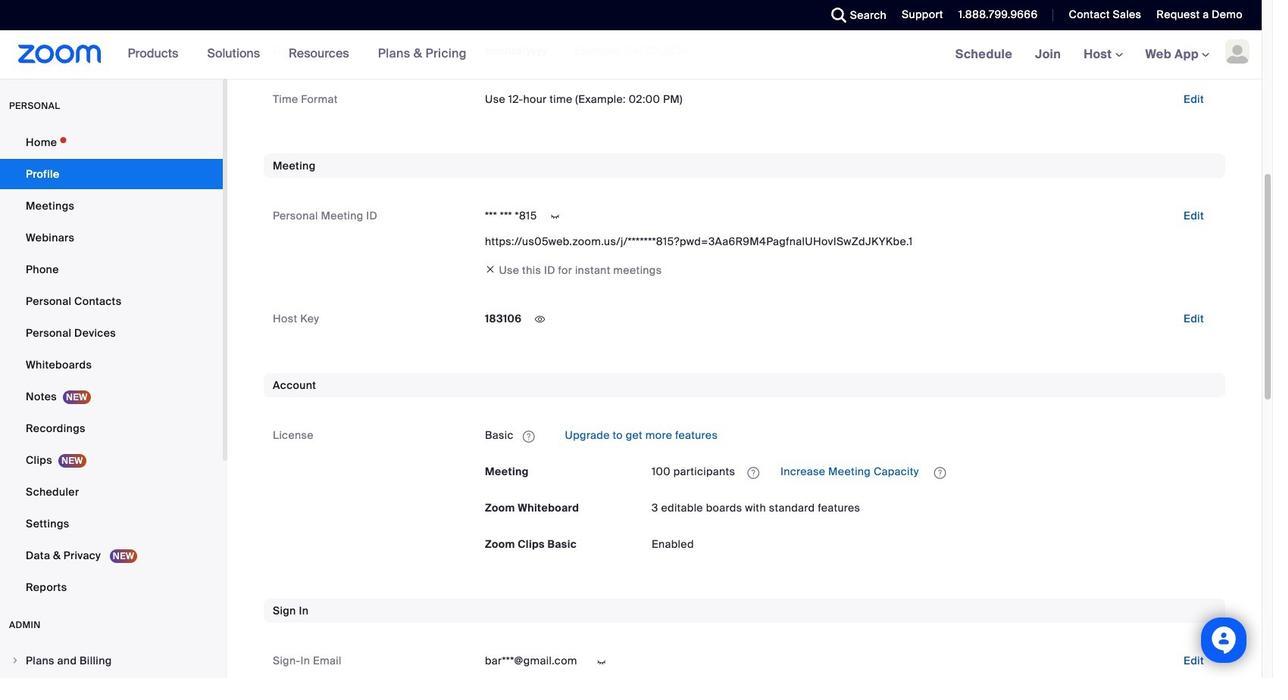 Task type: locate. For each thing, give the bounding box(es) containing it.
banner
[[0, 30, 1262, 80]]

1 vertical spatial application
[[652, 460, 1216, 485]]

hide host key image
[[528, 313, 552, 327]]

application
[[485, 424, 1216, 448], [652, 460, 1216, 485]]

right image
[[11, 657, 20, 666]]

meetings navigation
[[944, 30, 1262, 80]]

menu item
[[0, 647, 223, 676]]

0 vertical spatial application
[[485, 424, 1216, 448]]



Task type: vqa. For each thing, say whether or not it's contained in the screenshot.
A to the right
no



Task type: describe. For each thing, give the bounding box(es) containing it.
zoom logo image
[[18, 45, 101, 64]]

personal menu menu
[[0, 127, 223, 605]]

learn more about your meeting license image
[[743, 467, 764, 480]]

product information navigation
[[101, 30, 478, 79]]

show personal meeting id image
[[543, 210, 567, 224]]

profile picture image
[[1225, 39, 1250, 64]]

learn more about your license type image
[[521, 432, 536, 442]]



